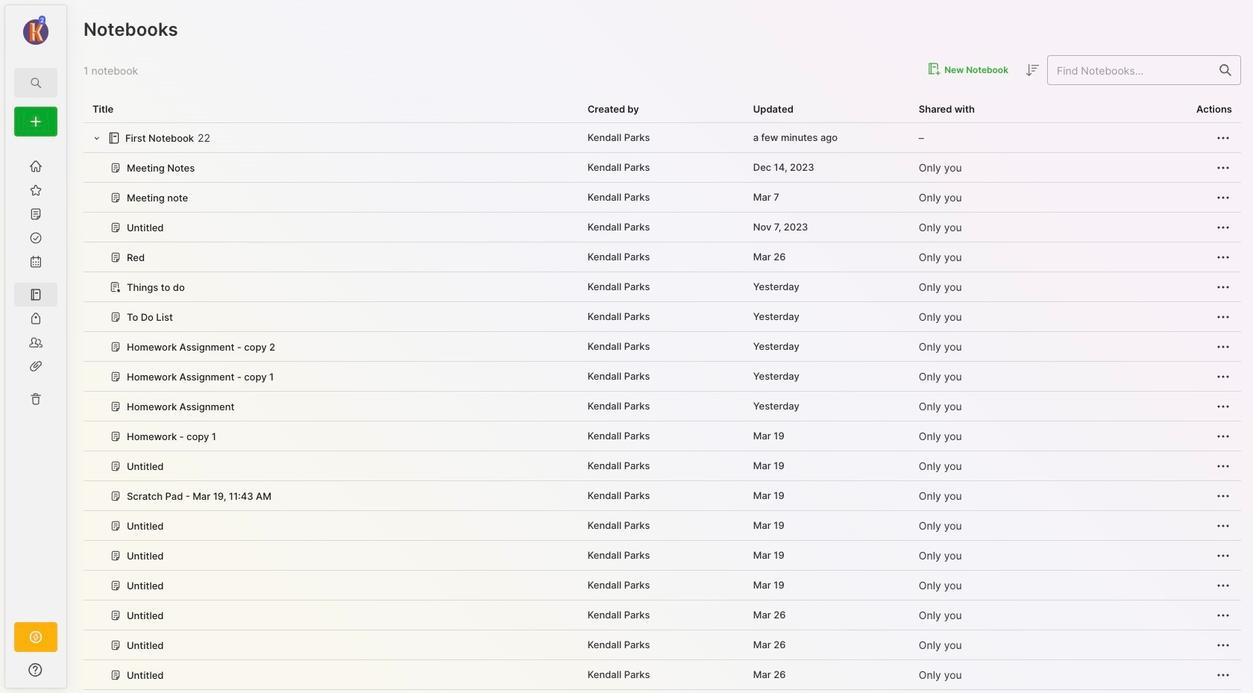 Task type: describe. For each thing, give the bounding box(es) containing it.
5 more actions image from the top
[[1215, 338, 1233, 356]]

3 cell from the left
[[910, 690, 1076, 693]]

edit search image
[[27, 74, 45, 92]]

4 more actions image from the top
[[1215, 308, 1233, 326]]

13 more actions image from the top
[[1215, 636, 1233, 654]]

more actions field for 18th row from the top of the page
[[1215, 636, 1233, 654]]

14 more actions image from the top
[[1215, 666, 1233, 684]]

2 more actions image from the top
[[1215, 188, 1233, 206]]

2 row from the top
[[84, 153, 1242, 183]]

9 more actions image from the top
[[1215, 487, 1233, 505]]

19 row from the top
[[84, 660, 1242, 690]]

5 row from the top
[[84, 242, 1242, 272]]

WHAT'S NEW field
[[5, 658, 66, 682]]

10 row from the top
[[84, 392, 1242, 422]]

14 row from the top
[[84, 511, 1242, 541]]

13 row from the top
[[84, 481, 1242, 511]]

Account field
[[5, 14, 66, 47]]

3 row from the top
[[84, 183, 1242, 213]]

more actions field for 19th row from the top
[[1215, 666, 1233, 684]]

2 cell from the left
[[744, 690, 910, 693]]

16 row from the top
[[84, 571, 1242, 601]]

tree inside the main element
[[5, 145, 66, 609]]

2 more actions image from the top
[[1215, 248, 1233, 266]]

12 row from the top
[[84, 451, 1242, 481]]

1 more actions image from the top
[[1215, 159, 1233, 177]]

3 more actions image from the top
[[1215, 278, 1233, 296]]

more actions field for 14th row
[[1215, 517, 1233, 535]]

more actions field for 18th row from the bottom
[[1215, 188, 1233, 206]]

more actions field for 16th row from the bottom
[[1215, 248, 1233, 266]]

10 more actions image from the top
[[1215, 517, 1233, 535]]

6 more actions image from the top
[[1215, 368, 1233, 385]]

8 more actions image from the top
[[1215, 427, 1233, 445]]

12 more actions image from the top
[[1215, 576, 1233, 594]]

click to expand image
[[65, 666, 76, 683]]

more actions field for 19th row from the bottom
[[1215, 158, 1233, 177]]

more actions field for sixth row from the bottom
[[1215, 546, 1233, 564]]



Task type: locate. For each thing, give the bounding box(es) containing it.
5 more actions image from the top
[[1215, 606, 1233, 624]]

more actions field for ninth row from the top of the page
[[1215, 367, 1233, 385]]

more actions field for 13th row from the bottom of the page
[[1215, 338, 1233, 356]]

17 row from the top
[[84, 601, 1242, 630]]

row group
[[84, 123, 1242, 693]]

11 more actions image from the top
[[1215, 547, 1233, 564]]

4 more actions field from the top
[[1215, 218, 1233, 236]]

12 more actions field from the top
[[1215, 457, 1233, 475]]

9 more actions field from the top
[[1215, 367, 1233, 385]]

17 more actions field from the top
[[1215, 606, 1233, 624]]

more actions field for 4th row from the top
[[1215, 218, 1233, 236]]

7 more actions image from the top
[[1215, 397, 1233, 415]]

arrow image
[[92, 132, 103, 143]]

11 more actions field from the top
[[1215, 427, 1233, 445]]

1 more actions field from the top
[[1215, 129, 1233, 147]]

6 more actions field from the top
[[1215, 278, 1233, 296]]

15 more actions field from the top
[[1215, 546, 1233, 564]]

2 more actions field from the top
[[1215, 158, 1233, 177]]

1 cell from the left
[[579, 690, 744, 693]]

more actions field for first row from the top
[[1215, 129, 1233, 147]]

tree
[[5, 145, 66, 609]]

Sort field
[[1024, 61, 1042, 79]]

8 row from the top
[[84, 332, 1242, 362]]

19 more actions field from the top
[[1215, 666, 1233, 684]]

20 row from the top
[[84, 690, 1242, 693]]

14 more actions field from the top
[[1215, 517, 1233, 535]]

3 more actions field from the top
[[1215, 188, 1233, 206]]

upgrade image
[[27, 628, 45, 646]]

9 row from the top
[[84, 362, 1242, 392]]

home image
[[28, 159, 43, 174]]

main element
[[0, 0, 72, 693]]

more actions image
[[1215, 129, 1233, 147], [1215, 248, 1233, 266], [1215, 278, 1233, 296], [1215, 308, 1233, 326], [1215, 338, 1233, 356], [1215, 368, 1233, 385], [1215, 397, 1233, 415], [1215, 427, 1233, 445], [1215, 487, 1233, 505], [1215, 517, 1233, 535], [1215, 547, 1233, 564], [1215, 576, 1233, 594], [1215, 636, 1233, 654], [1215, 666, 1233, 684]]

more actions field for ninth row from the bottom of the page
[[1215, 457, 1233, 475]]

6 row from the top
[[84, 272, 1242, 302]]

4 cell from the left
[[1076, 690, 1241, 693]]

4 row from the top
[[84, 213, 1242, 242]]

7 row from the top
[[84, 302, 1242, 332]]

more actions field for 16th row
[[1215, 576, 1233, 594]]

more actions field for 8th row from the bottom
[[1215, 487, 1233, 505]]

7 more actions field from the top
[[1215, 308, 1233, 326]]

sort options image
[[1024, 61, 1042, 79]]

1 more actions image from the top
[[1215, 129, 1233, 147]]

11 row from the top
[[84, 422, 1242, 451]]

4 more actions image from the top
[[1215, 457, 1233, 475]]

5 more actions field from the top
[[1215, 248, 1233, 266]]

more actions image
[[1215, 159, 1233, 177], [1215, 188, 1233, 206], [1215, 218, 1233, 236], [1215, 457, 1233, 475], [1215, 606, 1233, 624]]

3 more actions image from the top
[[1215, 218, 1233, 236]]

Find Notebooks… text field
[[1048, 58, 1211, 82]]

1 row from the top
[[84, 123, 1242, 153]]

18 row from the top
[[84, 630, 1242, 660]]

13 more actions field from the top
[[1215, 487, 1233, 505]]

more actions field for 11th row from the bottom
[[1215, 397, 1233, 415]]

15 row from the top
[[84, 541, 1242, 571]]

more actions field for 11th row
[[1215, 427, 1233, 445]]

8 more actions field from the top
[[1215, 338, 1233, 356]]

18 more actions field from the top
[[1215, 636, 1233, 654]]

10 more actions field from the top
[[1215, 397, 1233, 415]]

more actions field for 15th row from the bottom
[[1215, 278, 1233, 296]]

cell
[[579, 690, 744, 693], [744, 690, 910, 693], [910, 690, 1076, 693], [1076, 690, 1241, 693]]

More actions field
[[1215, 129, 1233, 147], [1215, 158, 1233, 177], [1215, 188, 1233, 206], [1215, 218, 1233, 236], [1215, 248, 1233, 266], [1215, 278, 1233, 296], [1215, 308, 1233, 326], [1215, 338, 1233, 356], [1215, 367, 1233, 385], [1215, 397, 1233, 415], [1215, 427, 1233, 445], [1215, 457, 1233, 475], [1215, 487, 1233, 505], [1215, 517, 1233, 535], [1215, 546, 1233, 564], [1215, 576, 1233, 594], [1215, 606, 1233, 624], [1215, 636, 1233, 654], [1215, 666, 1233, 684]]

16 more actions field from the top
[[1215, 576, 1233, 594]]

more actions field for 17th row from the top of the page
[[1215, 606, 1233, 624]]

row
[[84, 123, 1242, 153], [84, 153, 1242, 183], [84, 183, 1242, 213], [84, 213, 1242, 242], [84, 242, 1242, 272], [84, 272, 1242, 302], [84, 302, 1242, 332], [84, 332, 1242, 362], [84, 362, 1242, 392], [84, 392, 1242, 422], [84, 422, 1242, 451], [84, 451, 1242, 481], [84, 481, 1242, 511], [84, 511, 1242, 541], [84, 541, 1242, 571], [84, 571, 1242, 601], [84, 601, 1242, 630], [84, 630, 1242, 660], [84, 660, 1242, 690], [84, 690, 1242, 693]]

more actions field for 7th row from the top
[[1215, 308, 1233, 326]]



Task type: vqa. For each thing, say whether or not it's contained in the screenshot.
12th row from the top of the page
yes



